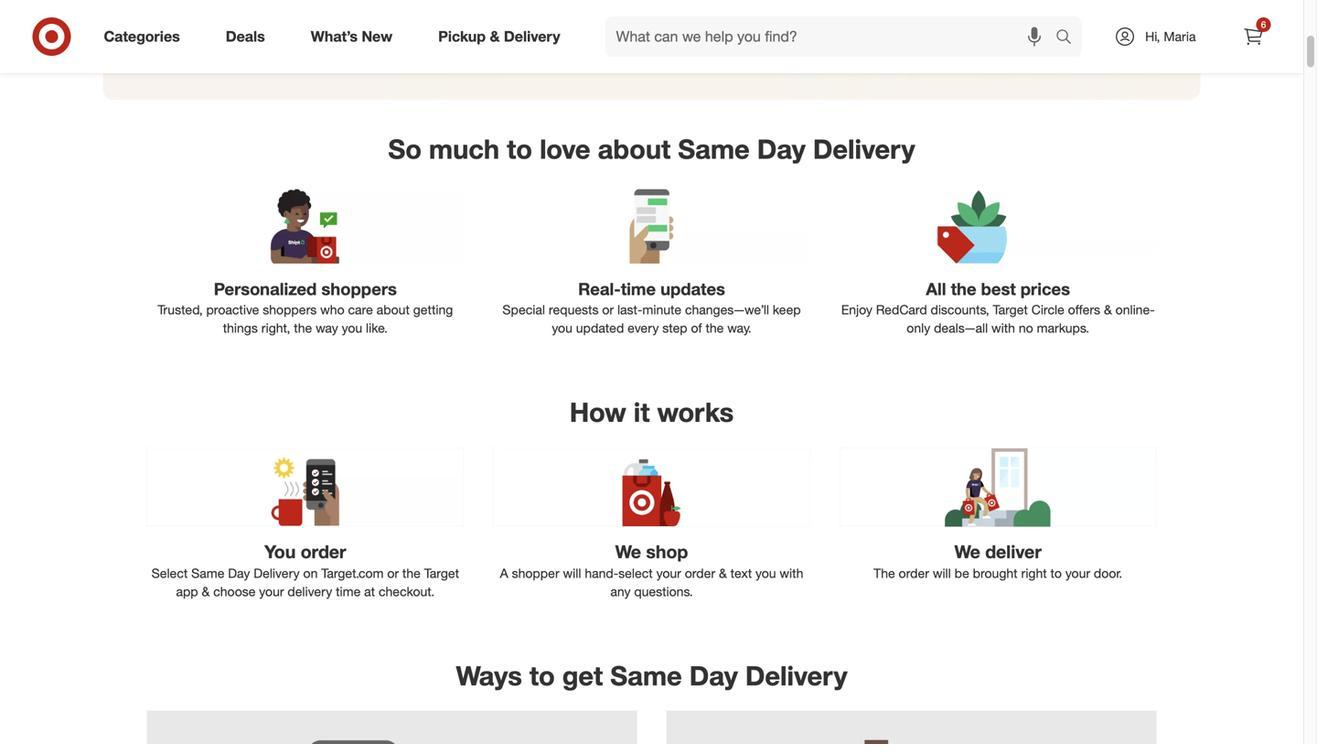 Task type: describe. For each thing, give the bounding box(es) containing it.
hi, maria
[[1146, 28, 1197, 44]]

proactive
[[206, 302, 259, 318]]

& right pickup
[[490, 28, 500, 45]]

maria
[[1164, 28, 1197, 44]]

you inside real-time updates special requests or last-minute changes—we'll keep you updated every step of the way.
[[552, 320, 573, 336]]

pickup & delivery link
[[423, 16, 583, 57]]

way
[[316, 320, 338, 336]]

getting
[[413, 302, 453, 318]]

with inside all the best prices enjoy redcard discounts, target circle offers & online- only deals—all with no markups.
[[992, 320, 1016, 336]]

trusted,
[[158, 302, 203, 318]]

a
[[500, 565, 509, 581]]

order inside you order select same day delivery on target.com or the target app & choose your delivery time at checkout.
[[301, 541, 346, 562]]

the inside real-time updates special requests or last-minute changes—we'll keep you updated every step of the way.
[[706, 320, 724, 336]]

all
[[926, 279, 947, 299]]

2 vertical spatial to
[[530, 659, 555, 692]]

it
[[634, 396, 650, 428]]

the inside you order select same day delivery on target.com or the target app & choose your delivery time at checkout.
[[403, 565, 421, 581]]

pickup & delivery
[[438, 28, 561, 45]]

what's new
[[311, 28, 393, 45]]

you inside we shop a shopper will hand-select your order & text you with any questions.
[[756, 565, 777, 581]]

select
[[152, 565, 188, 581]]

best
[[982, 279, 1016, 299]]

categories link
[[88, 16, 203, 57]]

& inside all the best prices enjoy redcard discounts, target circle offers & online- only deals—all with no markups.
[[1105, 302, 1113, 318]]

6
[[1262, 19, 1267, 30]]

right,
[[261, 320, 290, 336]]

questions.
[[635, 583, 693, 599]]

keep
[[773, 302, 801, 318]]

checkout.
[[379, 583, 435, 599]]

of
[[691, 320, 702, 336]]

ways to get same day delivery
[[456, 659, 848, 692]]

we for we shop
[[616, 541, 641, 562]]

0 vertical spatial only
[[224, 29, 256, 50]]

real-
[[578, 279, 621, 299]]

door.
[[1094, 565, 1123, 581]]

what's
[[311, 28, 358, 45]]

What can we help you find? suggestions appear below search field
[[605, 16, 1061, 57]]

discounts,
[[931, 302, 990, 318]]

so much to love about same day delivery
[[388, 133, 916, 165]]

what's new link
[[295, 16, 416, 57]]

personalized
[[214, 279, 317, 299]]

the inside all the best prices enjoy redcard discounts, target circle offers & online- only deals—all with no markups.
[[951, 279, 977, 299]]

we shop a shopper will hand-select your order & text you with any questions.
[[500, 541, 804, 599]]

0 vertical spatial same
[[678, 133, 750, 165]]

every
[[628, 320, 659, 336]]

on
[[303, 565, 318, 581]]

personalized shoppers trusted, proactive shoppers who care about getting things right, the way you like.
[[158, 279, 453, 336]]

ways
[[456, 659, 522, 692]]

0 vertical spatial to
[[507, 133, 533, 165]]

search button
[[1048, 16, 1092, 60]]

about inside personalized shoppers trusted, proactive shoppers who care about getting things right, the way you like.
[[377, 302, 410, 318]]

minute
[[643, 302, 682, 318]]

enjoy
[[842, 302, 873, 318]]

target inside all the best prices enjoy redcard discounts, target circle offers & online- only deals—all with no markups.
[[993, 302, 1028, 318]]

search
[[1048, 29, 1092, 47]]

special
[[503, 302, 545, 318]]

be
[[955, 565, 970, 581]]

your inside you order select same day delivery on target.com or the target app & choose your delivery time at checkout.
[[259, 583, 284, 599]]

same for ways to get same day delivery
[[611, 659, 682, 692]]

2 horizontal spatial day
[[758, 133, 806, 165]]

works
[[658, 396, 734, 428]]

love
[[540, 133, 591, 165]]

circle
[[313, 29, 355, 50]]

the
[[874, 565, 896, 581]]

step
[[663, 320, 688, 336]]

time inside you order select same day delivery on target.com or the target app & choose your delivery time at checkout.
[[336, 583, 361, 599]]

no
[[1019, 320, 1034, 336]]

hi,
[[1146, 28, 1161, 44]]

prices
[[1021, 279, 1071, 299]]

updated
[[576, 320, 624, 336]]

categories
[[104, 28, 180, 45]]

& inside we shop a shopper will hand-select your order & text you with any questions.
[[719, 565, 727, 581]]

who
[[320, 302, 345, 318]]

6 link
[[1234, 16, 1274, 57]]

with left shipt,
[[137, 29, 170, 50]]

brought
[[973, 565, 1018, 581]]



Task type: vqa. For each thing, say whether or not it's contained in the screenshot.
Sale within the $4.00 Sale 300pc Craft Combo Value Pack - Mondo Llama™
no



Task type: locate. For each thing, give the bounding box(es) containing it.
only inside all the best prices enjoy redcard discounts, target circle offers & online- only deals—all with no markups.
[[907, 320, 931, 336]]

with right text
[[780, 565, 804, 581]]

you down care
[[342, 320, 363, 336]]

any
[[611, 583, 631, 599]]

1 vertical spatial time
[[336, 583, 361, 599]]

target.com
[[321, 565, 384, 581]]

0 horizontal spatial order
[[301, 541, 346, 562]]

1 vertical spatial day
[[228, 565, 250, 581]]

so
[[388, 133, 422, 165]]

2 horizontal spatial you
[[756, 565, 777, 581]]

0 horizontal spatial your
[[259, 583, 284, 599]]

target down best
[[993, 302, 1028, 318]]

0 horizontal spatial we
[[616, 541, 641, 562]]

1 vertical spatial to
[[1051, 565, 1062, 581]]

we up be
[[955, 541, 981, 562]]

0 vertical spatial day
[[758, 133, 806, 165]]

target inside you order select same day delivery on target.com or the target app & choose your delivery time at checkout.
[[424, 565, 459, 581]]

target up checkout. on the bottom of page
[[424, 565, 459, 581]]

2 horizontal spatial your
[[1066, 565, 1091, 581]]

or up updated
[[602, 302, 614, 318]]

with
[[137, 29, 170, 50], [261, 29, 293, 50], [992, 320, 1016, 336], [780, 565, 804, 581]]

0 horizontal spatial about
[[377, 302, 410, 318]]

1 horizontal spatial or
[[602, 302, 614, 318]]

real-time updates special requests or last-minute changes—we'll keep you updated every step of the way.
[[503, 279, 801, 336]]

delivery inside you order select same day delivery on target.com or the target app & choose your delivery time at checkout.
[[254, 565, 300, 581]]

1 will from the left
[[563, 565, 582, 581]]

same inside you order select same day delivery on target.com or the target app & choose your delivery time at checkout.
[[191, 565, 225, 581]]

circle
[[1032, 302, 1065, 318]]

will for we shop
[[563, 565, 582, 581]]

1 horizontal spatial order
[[685, 565, 716, 581]]

text
[[731, 565, 752, 581]]

&
[[490, 28, 500, 45], [1105, 302, 1113, 318], [719, 565, 727, 581], [202, 583, 210, 599]]

& left text
[[719, 565, 727, 581]]

about up like.
[[377, 302, 410, 318]]

0 vertical spatial target
[[993, 302, 1028, 318]]

1 horizontal spatial only
[[907, 320, 931, 336]]

shopper
[[512, 565, 560, 581]]

deals—all
[[934, 320, 989, 336]]

1 horizontal spatial your
[[657, 565, 682, 581]]

only right shipt,
[[224, 29, 256, 50]]

will inside we deliver the order will be brought right to your door.
[[933, 565, 952, 581]]

same day delivery, delivered with shipt image
[[147, 711, 637, 744]]

1 horizontal spatial day
[[690, 659, 738, 692]]

updates
[[661, 279, 726, 299]]

you down requests
[[552, 320, 573, 336]]

offers
[[1069, 302, 1101, 318]]

app
[[176, 583, 198, 599]]

markups.
[[1037, 320, 1090, 336]]

1 horizontal spatial target
[[993, 302, 1028, 318]]

the
[[951, 279, 977, 299], [294, 320, 312, 336], [706, 320, 724, 336], [403, 565, 421, 581]]

1 horizontal spatial time
[[621, 279, 656, 299]]

time inside real-time updates special requests or last-minute changes—we'll keep you updated every step of the way.
[[621, 279, 656, 299]]

1 vertical spatial or
[[387, 565, 399, 581]]

1 vertical spatial target
[[424, 565, 459, 581]]

0 vertical spatial shoppers
[[322, 279, 397, 299]]

your right choose
[[259, 583, 284, 599]]

the up checkout. on the bottom of page
[[403, 565, 421, 581]]

with inside we shop a shopper will hand-select your order & text you with any questions.
[[780, 565, 804, 581]]

things
[[223, 320, 258, 336]]

0 vertical spatial time
[[621, 279, 656, 299]]

will inside we shop a shopper will hand-select your order & text you with any questions.
[[563, 565, 582, 581]]

2 vertical spatial day
[[690, 659, 738, 692]]

0 horizontal spatial shoppers
[[263, 302, 317, 318]]

time down target.com
[[336, 583, 361, 599]]

or up checkout. on the bottom of page
[[387, 565, 399, 581]]

order up on
[[301, 541, 346, 562]]

day for ways to get same day delivery
[[690, 659, 738, 692]]

new
[[362, 28, 393, 45]]

order inside we deliver the order will be brought right to your door.
[[899, 565, 930, 581]]

0 vertical spatial about
[[598, 133, 671, 165]]

pickup
[[438, 28, 486, 45]]

get
[[563, 659, 603, 692]]

deals
[[226, 28, 265, 45]]

the inside personalized shoppers trusted, proactive shoppers who care about getting things right, the way you like.
[[294, 320, 312, 336]]

1 horizontal spatial shoppers
[[322, 279, 397, 299]]

0 horizontal spatial target
[[424, 565, 459, 581]]

care
[[348, 302, 373, 318]]

the up discounts,
[[951, 279, 977, 299]]

day for you order select same day delivery on target.com or the target app & choose your delivery time at checkout.
[[228, 565, 250, 581]]

will left hand-
[[563, 565, 582, 581]]

shoppers up right, in the left of the page
[[263, 302, 317, 318]]

how
[[570, 396, 627, 428]]

how it works
[[570, 396, 734, 428]]

1 horizontal spatial will
[[933, 565, 952, 581]]

0 horizontal spatial you
[[342, 320, 363, 336]]

time up last-
[[621, 279, 656, 299]]

the right the of
[[706, 320, 724, 336]]

2 we from the left
[[955, 541, 981, 562]]

to right right
[[1051, 565, 1062, 581]]

2 horizontal spatial order
[[899, 565, 930, 581]]

changes—we'll
[[685, 302, 770, 318]]

with left "circle"
[[261, 29, 293, 50]]

only down "redcard"
[[907, 320, 931, 336]]

0 horizontal spatial or
[[387, 565, 399, 581]]

about right the love
[[598, 133, 671, 165]]

deals link
[[210, 16, 288, 57]]

& inside you order select same day delivery on target.com or the target app & choose your delivery time at checkout.
[[202, 583, 210, 599]]

we inside we deliver the order will be brought right to your door.
[[955, 541, 981, 562]]

we
[[616, 541, 641, 562], [955, 541, 981, 562]]

you
[[265, 541, 296, 562]]

we for we deliver
[[955, 541, 981, 562]]

to left get
[[530, 659, 555, 692]]

requests
[[549, 302, 599, 318]]

2 vertical spatial same
[[611, 659, 682, 692]]

select
[[619, 565, 653, 581]]

or inside you order select same day delivery on target.com or the target app & choose your delivery time at checkout.
[[387, 565, 399, 581]]

your inside we shop a shopper will hand-select your order & text you with any questions.
[[657, 565, 682, 581]]

choose
[[213, 583, 256, 599]]

we up the select
[[616, 541, 641, 562]]

& right app
[[202, 583, 210, 599]]

same for you order select same day delivery on target.com or the target app & choose your delivery time at checkout.
[[191, 565, 225, 581]]

0 horizontal spatial day
[[228, 565, 250, 581]]

hand-
[[585, 565, 619, 581]]

only
[[224, 29, 256, 50], [907, 320, 931, 336]]

you inside personalized shoppers trusted, proactive shoppers who care about getting things right, the way you like.
[[342, 320, 363, 336]]

1 vertical spatial shoppers
[[263, 302, 317, 318]]

your left door.
[[1066, 565, 1091, 581]]

to
[[507, 133, 533, 165], [1051, 565, 1062, 581], [530, 659, 555, 692]]

order right the
[[899, 565, 930, 581]]

1 horizontal spatial about
[[598, 133, 671, 165]]

0 horizontal spatial only
[[224, 29, 256, 50]]

order inside we shop a shopper will hand-select your order & text you with any questions.
[[685, 565, 716, 581]]

like.
[[366, 320, 388, 336]]

we deliver the order will be brought right to your door.
[[874, 541, 1123, 581]]

your inside we deliver the order will be brought right to your door.
[[1066, 565, 1091, 581]]

1 vertical spatial about
[[377, 302, 410, 318]]

you
[[342, 320, 363, 336], [552, 320, 573, 336], [756, 565, 777, 581]]

will
[[563, 565, 582, 581], [933, 565, 952, 581]]

1 horizontal spatial you
[[552, 320, 573, 336]]

1 vertical spatial same
[[191, 565, 225, 581]]

or
[[602, 302, 614, 318], [387, 565, 399, 581]]

last-
[[618, 302, 643, 318]]

0 vertical spatial or
[[602, 302, 614, 318]]

or inside real-time updates special requests or last-minute changes—we'll keep you updated every step of the way.
[[602, 302, 614, 318]]

with shipt, only with
[[137, 29, 298, 50]]

shipt,
[[174, 29, 219, 50]]

at
[[364, 583, 375, 599]]

to left the love
[[507, 133, 533, 165]]

way.
[[728, 320, 752, 336]]

1 vertical spatial only
[[907, 320, 931, 336]]

& right offers
[[1105, 302, 1113, 318]]

target
[[993, 302, 1028, 318], [424, 565, 459, 581]]

0 horizontal spatial will
[[563, 565, 582, 581]]

shop
[[646, 541, 689, 562]]

day inside you order select same day delivery on target.com or the target app & choose your delivery time at checkout.
[[228, 565, 250, 581]]

delivery
[[288, 583, 332, 599]]

2 will from the left
[[933, 565, 952, 581]]

1 horizontal spatial we
[[955, 541, 981, 562]]

all the best prices enjoy redcard discounts, target circle offers & online- only deals—all with no markups.
[[842, 279, 1155, 336]]

time
[[621, 279, 656, 299], [336, 583, 361, 599]]

to inside we deliver the order will be brought right to your door.
[[1051, 565, 1062, 581]]

right
[[1022, 565, 1048, 581]]

1 we from the left
[[616, 541, 641, 562]]

redcard
[[877, 302, 928, 318]]

deliver
[[986, 541, 1042, 562]]

delivery inside pickup & delivery link
[[504, 28, 561, 45]]

online-
[[1116, 302, 1155, 318]]

about
[[598, 133, 671, 165], [377, 302, 410, 318]]

your up questions.
[[657, 565, 682, 581]]

order down shop
[[685, 565, 716, 581]]

shoppers up care
[[322, 279, 397, 299]]

order
[[301, 541, 346, 562], [685, 565, 716, 581], [899, 565, 930, 581]]

shoppers
[[322, 279, 397, 299], [263, 302, 317, 318]]

you order select same day delivery on target.com or the target app & choose your delivery time at checkout.
[[152, 541, 459, 599]]

the left way
[[294, 320, 312, 336]]

will left be
[[933, 565, 952, 581]]

we inside we shop a shopper will hand-select your order & text you with any questions.
[[616, 541, 641, 562]]

0 horizontal spatial time
[[336, 583, 361, 599]]

day
[[758, 133, 806, 165], [228, 565, 250, 581], [690, 659, 738, 692]]

will for we deliver
[[933, 565, 952, 581]]

with left no on the right
[[992, 320, 1016, 336]]

much
[[429, 133, 500, 165]]

you right text
[[756, 565, 777, 581]]



